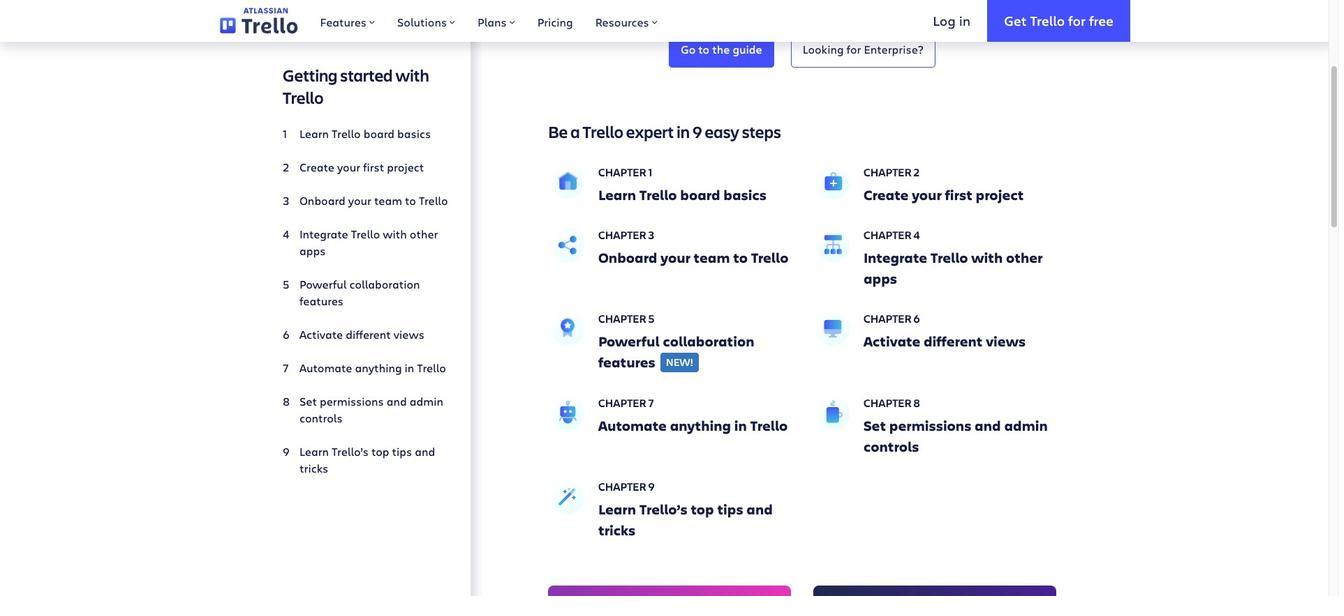 Task type: describe. For each thing, give the bounding box(es) containing it.
9 inside chapter 9 learn trello's top tips and tricks
[[648, 480, 655, 495]]

onboard your team to trello
[[300, 193, 448, 208]]

automate anything in trello link
[[283, 355, 448, 383]]

go to the guide
[[681, 42, 762, 57]]

new!
[[666, 355, 693, 369]]

apps inside integrate trello with other apps
[[300, 244, 326, 258]]

tricks inside learn trello's top tips and tricks
[[300, 462, 328, 476]]

activate different views
[[300, 327, 424, 342]]

onboard inside chapter 3 onboard your team to trello
[[598, 249, 657, 267]]

your inside the chapter 2 create your first project
[[912, 186, 942, 205]]

learn inside the chapter 1 learn trello board basics
[[598, 186, 636, 205]]

1 horizontal spatial powerful collaboration features
[[598, 332, 754, 372]]

1
[[648, 165, 652, 179]]

6
[[914, 311, 920, 326]]

chapter 5
[[598, 311, 654, 326]]

in inside "automate anything in trello" link
[[405, 361, 414, 376]]

automate anything in trello
[[300, 361, 446, 376]]

resources button
[[584, 0, 669, 42]]

0 horizontal spatial team
[[374, 193, 402, 208]]

in inside chapter 7 automate anything in trello
[[734, 417, 747, 436]]

integrate trello with other apps
[[300, 227, 438, 258]]

0 horizontal spatial basics
[[397, 126, 431, 141]]

create your first project link
[[283, 154, 448, 182]]

learn trello's top tips and tricks
[[300, 445, 435, 476]]

tricks inside chapter 9 learn trello's top tips and tricks
[[598, 522, 635, 541]]

getting
[[283, 64, 338, 87]]

0 horizontal spatial board
[[363, 126, 395, 141]]

integrate trello with other apps link
[[283, 221, 448, 265]]

chapter for project
[[864, 165, 912, 179]]

set inside "set permissions and admin controls"
[[300, 394, 317, 409]]

chapter inside chapter 6 activate different views
[[864, 311, 912, 326]]

integrate inside integrate trello with other apps
[[300, 227, 348, 242]]

automate inside chapter 7 automate anything in trello
[[598, 417, 667, 436]]

team inside chapter 3 onboard your team to trello
[[694, 249, 730, 267]]

chapter for tips
[[598, 480, 646, 495]]

chapter for admin
[[864, 396, 912, 411]]

and inside chapter 9 learn trello's top tips and tricks
[[747, 501, 773, 520]]

solutions
[[397, 15, 447, 29]]

8
[[914, 396, 920, 411]]

a
[[571, 121, 580, 143]]

easy
[[705, 121, 739, 143]]

views inside activate different views 'link'
[[394, 327, 424, 342]]

log in
[[933, 12, 971, 29]]

free
[[1089, 12, 1114, 29]]

0 vertical spatial create
[[300, 160, 334, 175]]

plans button
[[466, 0, 526, 42]]

chapter 3 onboard your team to trello
[[598, 228, 789, 267]]

chapter for other
[[864, 228, 912, 242]]

go to the guide link
[[669, 33, 774, 68]]

basics inside the chapter 1 learn trello board basics
[[724, 186, 767, 205]]

3
[[648, 228, 654, 242]]

with for trello
[[383, 227, 407, 242]]

0 horizontal spatial project
[[387, 160, 424, 175]]

1 horizontal spatial features
[[598, 353, 655, 372]]

other inside integrate trello with other apps
[[410, 227, 438, 242]]

set permissions and admin controls
[[300, 394, 443, 426]]

expert
[[626, 121, 674, 143]]

chapter 1 learn trello board basics
[[598, 165, 767, 205]]

chapter for to
[[598, 228, 646, 242]]

board inside the chapter 1 learn trello board basics
[[680, 186, 720, 205]]

go
[[681, 42, 696, 57]]

features
[[320, 15, 367, 29]]

chapter 9 learn trello's top tips and tricks
[[598, 480, 773, 541]]

integrate inside the 'chapter 4 integrate trello with other apps'
[[864, 249, 927, 267]]

atlassian trello image
[[220, 8, 298, 34]]

onboard your team to trello link
[[283, 187, 448, 215]]

trello inside integrate trello with other apps
[[351, 227, 380, 242]]

plans
[[478, 15, 507, 29]]

0 vertical spatial onboard
[[300, 193, 345, 208]]

chapter 6 activate different views
[[864, 311, 1026, 351]]

different inside chapter 6 activate different views
[[924, 332, 983, 351]]

trello's inside learn trello's top tips and tricks
[[332, 445, 369, 459]]

2
[[914, 165, 919, 179]]

started
[[340, 64, 393, 87]]

log in link
[[916, 0, 987, 42]]

tips inside learn trello's top tips and tricks
[[392, 445, 412, 459]]

set inside chapter 8 set permissions and admin controls
[[864, 417, 886, 436]]

chapter 4 integrate trello with other apps
[[864, 228, 1043, 288]]

with for started
[[396, 64, 429, 87]]

the
[[712, 42, 730, 57]]

powerful collaboration features link
[[283, 271, 448, 316]]

1 vertical spatial collaboration
[[663, 332, 754, 351]]

activate different views link
[[283, 321, 448, 349]]

create your first project
[[300, 160, 424, 175]]

0 horizontal spatial collaboration
[[349, 277, 420, 292]]

top inside learn trello's top tips and tricks
[[371, 445, 389, 459]]

0 horizontal spatial powerful collaboration features
[[300, 277, 420, 309]]

and inside chapter 8 set permissions and admin controls
[[975, 417, 1001, 436]]

controls inside "set permissions and admin controls"
[[300, 411, 343, 426]]

looking
[[803, 42, 844, 57]]

trello's inside chapter 9 learn trello's top tips and tricks
[[639, 501, 688, 520]]



Task type: vqa. For each thing, say whether or not it's contained in the screenshot.


Task type: locate. For each thing, give the bounding box(es) containing it.
permissions down "automate anything in trello" link
[[320, 394, 384, 409]]

1 vertical spatial admin
[[1004, 417, 1048, 436]]

chapter inside chapter 7 automate anything in trello
[[598, 396, 646, 411]]

1 horizontal spatial collaboration
[[663, 332, 754, 351]]

chapter 8 set permissions and admin controls
[[864, 396, 1048, 457]]

features
[[300, 294, 344, 309], [598, 353, 655, 372]]

in inside "log in" link
[[959, 12, 971, 29]]

0 vertical spatial other
[[410, 227, 438, 242]]

different inside 'link'
[[346, 327, 391, 342]]

onboard down the create your first project
[[300, 193, 345, 208]]

top inside chapter 9 learn trello's top tips and tricks
[[691, 501, 714, 520]]

0 vertical spatial powerful
[[300, 277, 347, 292]]

trello inside chapter 3 onboard your team to trello
[[751, 249, 789, 267]]

steps
[[742, 121, 781, 143]]

1 vertical spatial team
[[694, 249, 730, 267]]

learn trello board basics
[[300, 126, 431, 141]]

controls
[[300, 411, 343, 426], [864, 438, 919, 457]]

with inside integrate trello with other apps
[[383, 227, 407, 242]]

in
[[959, 12, 971, 29], [677, 121, 690, 143], [405, 361, 414, 376], [734, 417, 747, 436]]

0 horizontal spatial admin
[[410, 394, 443, 409]]

1 horizontal spatial anything
[[670, 417, 731, 436]]

0 horizontal spatial to
[[405, 193, 416, 208]]

other
[[410, 227, 438, 242], [1006, 249, 1043, 267]]

tricks
[[300, 462, 328, 476], [598, 522, 635, 541]]

0 horizontal spatial first
[[363, 160, 384, 175]]

0 horizontal spatial automate
[[300, 361, 352, 376]]

to inside 'link'
[[698, 42, 709, 57]]

0 horizontal spatial set
[[300, 394, 317, 409]]

tips inside chapter 9 learn trello's top tips and tricks
[[717, 501, 743, 520]]

1 horizontal spatial project
[[976, 186, 1024, 205]]

board
[[363, 126, 395, 141], [680, 186, 720, 205]]

chapter inside the chapter 1 learn trello board basics
[[598, 165, 646, 179]]

1 horizontal spatial controls
[[864, 438, 919, 457]]

chapter for basics
[[598, 165, 646, 179]]

other inside the 'chapter 4 integrate trello with other apps'
[[1006, 249, 1043, 267]]

1 horizontal spatial trello's
[[639, 501, 688, 520]]

first up onboard your team to trello at the left
[[363, 160, 384, 175]]

2 horizontal spatial to
[[733, 249, 748, 267]]

controls inside chapter 8 set permissions and admin controls
[[864, 438, 919, 457]]

powerful collaboration features up activate different views
[[300, 277, 420, 309]]

0 horizontal spatial permissions
[[320, 394, 384, 409]]

create
[[300, 160, 334, 175], [864, 186, 909, 205]]

set permissions and admin controls link
[[283, 388, 448, 433]]

0 vertical spatial automate
[[300, 361, 352, 376]]

integrate
[[300, 227, 348, 242], [864, 249, 927, 267]]

anything inside chapter 7 automate anything in trello
[[670, 417, 731, 436]]

project
[[387, 160, 424, 175], [976, 186, 1024, 205]]

to
[[698, 42, 709, 57], [405, 193, 416, 208], [733, 249, 748, 267]]

features button
[[309, 0, 386, 42]]

get trello for free
[[1004, 12, 1114, 29]]

enterprise?
[[864, 42, 924, 57]]

activate down 6
[[864, 332, 920, 351]]

chapter 7 automate anything in trello
[[598, 396, 788, 436]]

trello
[[1030, 12, 1065, 29], [283, 87, 323, 109], [583, 121, 623, 143], [332, 126, 361, 141], [639, 186, 677, 205], [419, 193, 448, 208], [351, 227, 380, 242], [751, 249, 789, 267], [931, 249, 968, 267], [417, 361, 446, 376], [750, 417, 788, 436]]

1 horizontal spatial different
[[924, 332, 983, 351]]

1 horizontal spatial other
[[1006, 249, 1043, 267]]

first
[[363, 160, 384, 175], [945, 186, 972, 205]]

chapter inside chapter 3 onboard your team to trello
[[598, 228, 646, 242]]

1 vertical spatial project
[[976, 186, 1024, 205]]

learn trello board basics link
[[283, 120, 448, 148]]

automate down activate different views
[[300, 361, 352, 376]]

admin inside chapter 8 set permissions and admin controls
[[1004, 417, 1048, 436]]

2 vertical spatial with
[[971, 249, 1003, 267]]

onboard down 3
[[598, 249, 657, 267]]

anything down the new!
[[670, 417, 731, 436]]

chapter inside the 'chapter 4 integrate trello with other apps'
[[864, 228, 912, 242]]

and
[[387, 394, 407, 409], [975, 417, 1001, 436], [415, 445, 435, 459], [747, 501, 773, 520]]

getting started with trello
[[283, 64, 429, 109]]

1 horizontal spatial first
[[945, 186, 972, 205]]

automate
[[300, 361, 352, 376], [598, 417, 667, 436]]

0 vertical spatial apps
[[300, 244, 326, 258]]

1 horizontal spatial team
[[694, 249, 730, 267]]

1 horizontal spatial for
[[1068, 12, 1086, 29]]

chapter for trello
[[598, 396, 646, 411]]

powerful down integrate trello with other apps link
[[300, 277, 347, 292]]

be
[[548, 121, 568, 143]]

admin inside "set permissions and admin controls"
[[410, 394, 443, 409]]

getting started with trello link
[[283, 64, 448, 115]]

for
[[1068, 12, 1086, 29], [847, 42, 861, 57]]

1 horizontal spatial to
[[698, 42, 709, 57]]

0 vertical spatial trello's
[[332, 445, 369, 459]]

1 horizontal spatial tricks
[[598, 522, 635, 541]]

1 vertical spatial apps
[[864, 269, 897, 288]]

views
[[394, 327, 424, 342], [986, 332, 1026, 351]]

trello's
[[332, 445, 369, 459], [639, 501, 688, 520]]

1 vertical spatial powerful
[[598, 332, 660, 351]]

features down chapter 5
[[598, 353, 655, 372]]

chapter 2 create your first project
[[864, 165, 1024, 205]]

create inside the chapter 2 create your first project
[[864, 186, 909, 205]]

activate inside chapter 6 activate different views
[[864, 332, 920, 351]]

for left free
[[1068, 12, 1086, 29]]

0 vertical spatial project
[[387, 160, 424, 175]]

0 horizontal spatial controls
[[300, 411, 343, 426]]

1 vertical spatial first
[[945, 186, 972, 205]]

collaboration down integrate trello with other apps
[[349, 277, 420, 292]]

1 vertical spatial features
[[598, 353, 655, 372]]

trello inside the 'chapter 4 integrate trello with other apps'
[[931, 249, 968, 267]]

team
[[374, 193, 402, 208], [694, 249, 730, 267]]

apps
[[300, 244, 326, 258], [864, 269, 897, 288]]

1 vertical spatial create
[[864, 186, 909, 205]]

0 horizontal spatial tips
[[392, 445, 412, 459]]

0 horizontal spatial views
[[394, 327, 424, 342]]

be a trello expert in 9 easy steps
[[548, 121, 781, 143]]

learn inside learn trello's top tips and tricks
[[300, 445, 329, 459]]

0 vertical spatial tricks
[[300, 462, 328, 476]]

1 horizontal spatial admin
[[1004, 417, 1048, 436]]

with inside getting started with trello
[[396, 64, 429, 87]]

activate up "automate anything in trello" link
[[300, 327, 343, 342]]

features up activate different views
[[300, 294, 344, 309]]

learn
[[300, 126, 329, 141], [598, 186, 636, 205], [300, 445, 329, 459], [598, 501, 636, 520]]

0 horizontal spatial integrate
[[300, 227, 348, 242]]

chapter inside chapter 9 learn trello's top tips and tricks
[[598, 480, 646, 495]]

trello inside the chapter 1 learn trello board basics
[[639, 186, 677, 205]]

log
[[933, 12, 956, 29]]

basics
[[397, 126, 431, 141], [724, 186, 767, 205]]

1 vertical spatial integrate
[[864, 249, 927, 267]]

1 horizontal spatial tips
[[717, 501, 743, 520]]

0 vertical spatial collaboration
[[349, 277, 420, 292]]

0 horizontal spatial apps
[[300, 244, 326, 258]]

with inside the 'chapter 4 integrate trello with other apps'
[[971, 249, 1003, 267]]

2 vertical spatial to
[[733, 249, 748, 267]]

1 vertical spatial board
[[680, 186, 720, 205]]

0 horizontal spatial features
[[300, 294, 344, 309]]

1 horizontal spatial top
[[691, 501, 714, 520]]

board up chapter 3 onboard your team to trello
[[680, 186, 720, 205]]

0 horizontal spatial top
[[371, 445, 389, 459]]

0 vertical spatial tips
[[392, 445, 412, 459]]

basics up create your first project link
[[397, 126, 431, 141]]

0 vertical spatial to
[[698, 42, 709, 57]]

1 vertical spatial permissions
[[889, 417, 971, 436]]

views inside chapter 6 activate different views
[[986, 332, 1026, 351]]

and inside learn trello's top tips and tricks
[[415, 445, 435, 459]]

chapter inside the chapter 2 create your first project
[[864, 165, 912, 179]]

1 vertical spatial onboard
[[598, 249, 657, 267]]

7
[[648, 396, 654, 411]]

0 vertical spatial with
[[396, 64, 429, 87]]

chapter
[[598, 165, 646, 179], [864, 165, 912, 179], [598, 228, 646, 242], [864, 228, 912, 242], [598, 311, 646, 326], [864, 311, 912, 326], [598, 396, 646, 411], [864, 396, 912, 411], [598, 480, 646, 495]]

powerful down chapter 5
[[598, 332, 660, 351]]

trello inside chapter 7 automate anything in trello
[[750, 417, 788, 436]]

1 horizontal spatial activate
[[864, 332, 920, 351]]

permissions down 8
[[889, 417, 971, 436]]

activate
[[300, 327, 343, 342], [864, 332, 920, 351]]

1 horizontal spatial basics
[[724, 186, 767, 205]]

solutions button
[[386, 0, 466, 42]]

controls down 8
[[864, 438, 919, 457]]

learn inside chapter 9 learn trello's top tips and tricks
[[598, 501, 636, 520]]

anything down activate different views 'link'
[[355, 361, 402, 376]]

project inside the chapter 2 create your first project
[[976, 186, 1024, 205]]

your inside chapter 3 onboard your team to trello
[[661, 249, 690, 267]]

1 vertical spatial tricks
[[598, 522, 635, 541]]

1 vertical spatial other
[[1006, 249, 1043, 267]]

5
[[648, 311, 654, 326]]

board up create your first project link
[[363, 126, 395, 141]]

first up the 'chapter 4 integrate trello with other apps'
[[945, 186, 972, 205]]

top
[[371, 445, 389, 459], [691, 501, 714, 520]]

1 vertical spatial basics
[[724, 186, 767, 205]]

1 horizontal spatial board
[[680, 186, 720, 205]]

0 horizontal spatial other
[[410, 227, 438, 242]]

apps inside the 'chapter 4 integrate trello with other apps'
[[864, 269, 897, 288]]

1 horizontal spatial apps
[[864, 269, 897, 288]]

0 horizontal spatial activate
[[300, 327, 343, 342]]

0 horizontal spatial onboard
[[300, 193, 345, 208]]

powerful collaboration features
[[300, 277, 420, 309], [598, 332, 754, 372]]

1 horizontal spatial powerful
[[598, 332, 660, 351]]

integrate down the onboard your team to trello link
[[300, 227, 348, 242]]

integrate down 4
[[864, 249, 927, 267]]

1 vertical spatial set
[[864, 417, 886, 436]]

pricing
[[537, 15, 573, 29]]

1 vertical spatial trello's
[[639, 501, 688, 520]]

guide
[[733, 42, 762, 57]]

get trello for free link
[[987, 0, 1130, 42]]

looking for enterprise?
[[803, 42, 924, 57]]

permissions
[[320, 394, 384, 409], [889, 417, 971, 436]]

powerful collaboration features down 5
[[598, 332, 754, 372]]

0 horizontal spatial for
[[847, 42, 861, 57]]

learn trello's top tips and tricks link
[[283, 438, 448, 483]]

1 vertical spatial for
[[847, 42, 861, 57]]

first inside the chapter 2 create your first project
[[945, 186, 972, 205]]

0 vertical spatial for
[[1068, 12, 1086, 29]]

0 vertical spatial powerful collaboration features
[[300, 277, 420, 309]]

looking for enterprise? link
[[791, 33, 935, 68]]

1 horizontal spatial permissions
[[889, 417, 971, 436]]

tips
[[392, 445, 412, 459], [717, 501, 743, 520]]

0 horizontal spatial trello's
[[332, 445, 369, 459]]

automate down 7 on the bottom of page
[[598, 417, 667, 436]]

1 horizontal spatial onboard
[[598, 249, 657, 267]]

0 horizontal spatial anything
[[355, 361, 402, 376]]

for right looking on the top right of page
[[847, 42, 861, 57]]

and inside "set permissions and admin controls"
[[387, 394, 407, 409]]

permissions inside "set permissions and admin controls"
[[320, 394, 384, 409]]

1 vertical spatial top
[[691, 501, 714, 520]]

1 vertical spatial to
[[405, 193, 416, 208]]

1 vertical spatial controls
[[864, 438, 919, 457]]

trello inside getting started with trello
[[283, 87, 323, 109]]

admin
[[410, 394, 443, 409], [1004, 417, 1048, 436]]

0 horizontal spatial different
[[346, 327, 391, 342]]

0 vertical spatial team
[[374, 193, 402, 208]]

controls up the learn trello's top tips and tricks link
[[300, 411, 343, 426]]

0 horizontal spatial tricks
[[300, 462, 328, 476]]

collaboration up the new!
[[663, 332, 754, 351]]

0 vertical spatial 9
[[693, 121, 702, 143]]

onboard
[[300, 193, 345, 208], [598, 249, 657, 267]]

powerful
[[300, 277, 347, 292], [598, 332, 660, 351]]

9
[[693, 121, 702, 143], [648, 480, 655, 495]]

collaboration
[[349, 277, 420, 292], [663, 332, 754, 351]]

chapter inside chapter 8 set permissions and admin controls
[[864, 396, 912, 411]]

with
[[396, 64, 429, 87], [383, 227, 407, 242], [971, 249, 1003, 267]]

0 vertical spatial permissions
[[320, 394, 384, 409]]

to inside chapter 3 onboard your team to trello
[[733, 249, 748, 267]]

permissions inside chapter 8 set permissions and admin controls
[[889, 417, 971, 436]]

1 horizontal spatial 9
[[693, 121, 702, 143]]

pricing link
[[526, 0, 584, 42]]

1 vertical spatial tips
[[717, 501, 743, 520]]

activate inside activate different views 'link'
[[300, 327, 343, 342]]

0 vertical spatial board
[[363, 126, 395, 141]]

different
[[346, 327, 391, 342], [924, 332, 983, 351]]

0 vertical spatial basics
[[397, 126, 431, 141]]

0 horizontal spatial 9
[[648, 480, 655, 495]]

anything
[[355, 361, 402, 376], [670, 417, 731, 436]]

1 vertical spatial powerful collaboration features
[[598, 332, 754, 372]]

basics down steps
[[724, 186, 767, 205]]

get
[[1004, 12, 1027, 29]]

1 vertical spatial anything
[[670, 417, 731, 436]]

1 horizontal spatial set
[[864, 417, 886, 436]]

4
[[914, 228, 920, 242]]

resources
[[595, 15, 649, 29]]

1 horizontal spatial automate
[[598, 417, 667, 436]]



